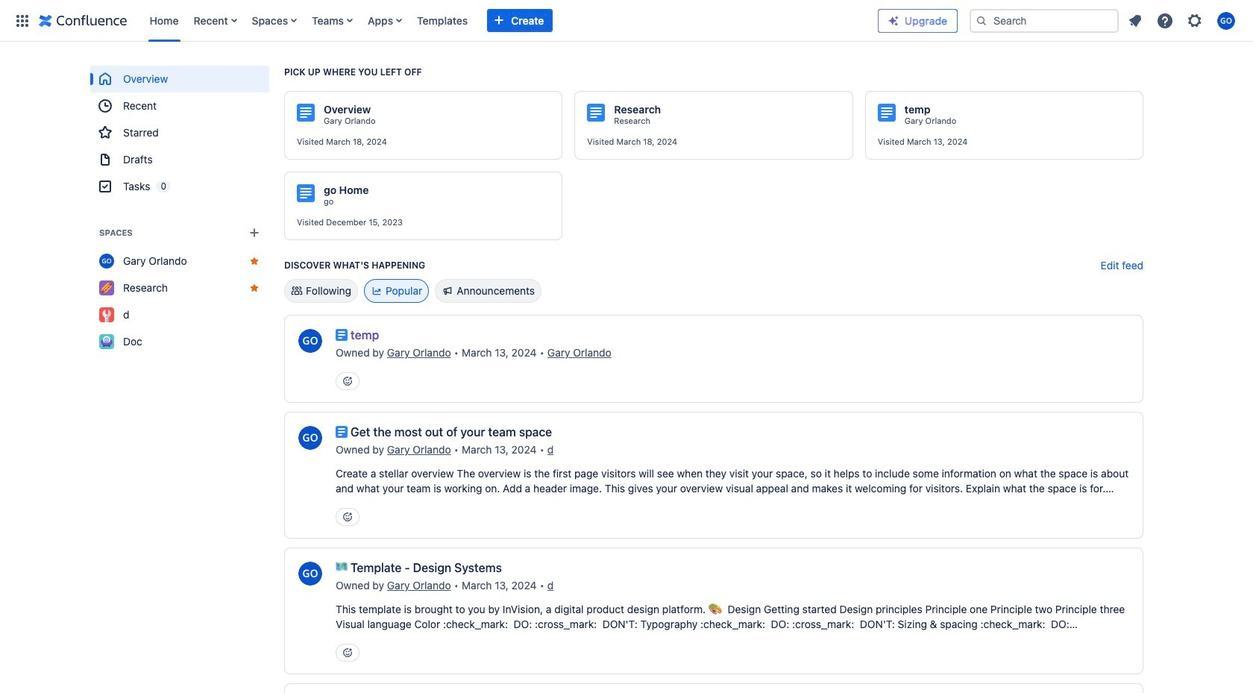 Task type: vqa. For each thing, say whether or not it's contained in the screenshot.
1st add reaction "ICON" from the bottom of the page
no



Task type: describe. For each thing, give the bounding box(es) containing it.
2 more information about gary orlando image from the top
[[297, 425, 324, 452]]

create a space image
[[246, 224, 263, 242]]

notification icon image
[[1127, 12, 1145, 29]]

search image
[[976, 15, 988, 26]]

unstar this space image
[[249, 282, 261, 294]]

help icon image
[[1157, 12, 1175, 29]]

add reaction image for more information about gary orlando icon on the bottom left of the page
[[342, 647, 354, 659]]

your profile and preferences image
[[1218, 12, 1236, 29]]

settings icon image
[[1187, 12, 1205, 29]]

global element
[[9, 0, 879, 41]]



Task type: locate. For each thing, give the bounding box(es) containing it.
confluence image
[[39, 12, 127, 29], [39, 12, 127, 29]]

unstar this space image
[[249, 255, 261, 267]]

add reaction image
[[342, 511, 354, 523], [342, 647, 354, 659]]

appswitcher icon image
[[13, 12, 31, 29]]

1 vertical spatial more information about gary orlando image
[[297, 425, 324, 452]]

more information about gary orlando image
[[297, 561, 324, 587]]

more information about gary orlando image
[[297, 328, 324, 355], [297, 425, 324, 452]]

1 add reaction image from the top
[[342, 511, 354, 523]]

banner
[[0, 0, 1254, 42]]

add reaction image for 1st more information about gary orlando image from the bottom of the page
[[342, 511, 354, 523]]

1 more information about gary orlando image from the top
[[297, 328, 324, 355]]

1 vertical spatial add reaction image
[[342, 647, 354, 659]]

0 horizontal spatial list
[[142, 0, 879, 41]]

premium image
[[888, 15, 900, 26]]

add reaction image
[[342, 375, 354, 387]]

list for appswitcher icon
[[142, 0, 879, 41]]

:map: image
[[336, 561, 348, 573], [336, 561, 348, 573]]

list
[[142, 0, 879, 41], [1123, 7, 1245, 34]]

Search field
[[970, 9, 1120, 32]]

1 horizontal spatial list
[[1123, 7, 1245, 34]]

2 add reaction image from the top
[[342, 647, 354, 659]]

0 vertical spatial add reaction image
[[342, 511, 354, 523]]

group
[[90, 66, 269, 200]]

0 vertical spatial more information about gary orlando image
[[297, 328, 324, 355]]

list for premium image
[[1123, 7, 1245, 34]]

None search field
[[970, 9, 1120, 32]]



